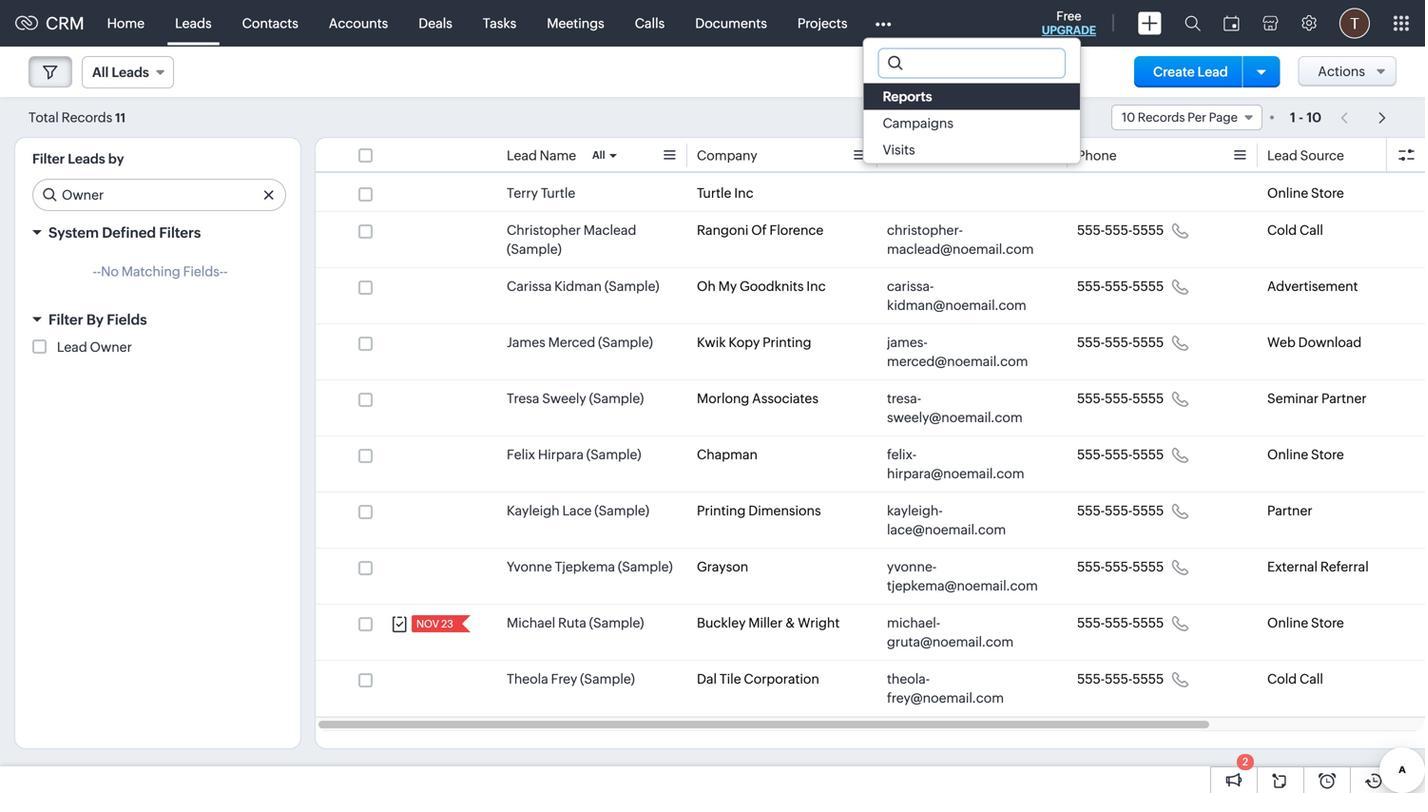 Task type: describe. For each thing, give the bounding box(es) containing it.
company
[[697, 148, 758, 163]]

filter by fields
[[48, 311, 147, 328]]

sweely@noemail.com
[[887, 410, 1023, 425]]

owner
[[90, 339, 132, 355]]

campaigns link
[[864, 110, 1080, 136]]

michael ruta (sample) link
[[507, 613, 644, 632]]

christopher-
[[887, 222, 963, 238]]

All Leads field
[[82, 56, 174, 88]]

terry turtle link
[[507, 184, 576, 203]]

actions
[[1318, 64, 1365, 79]]

of
[[751, 222, 767, 238]]

store for felix- hirpara@noemail.com
[[1311, 447, 1344, 462]]

christopher- maclead@noemail.com
[[887, 222, 1034, 257]]

search element
[[1173, 0, 1212, 47]]

felix-
[[887, 447, 917, 462]]

(sample) for christopher maclead (sample)
[[507, 242, 562, 257]]

555-555-5555 for christopher- maclead@noemail.com
[[1077, 222, 1164, 238]]

visits link
[[864, 136, 1080, 163]]

felix hirpara (sample) link
[[507, 445, 641, 464]]

nov 23 link
[[412, 615, 455, 632]]

all leads
[[92, 65, 149, 80]]

by
[[108, 151, 124, 166]]

rangoni
[[697, 222, 749, 238]]

system defined filters
[[48, 224, 201, 241]]

kayleigh-
[[887, 503, 943, 518]]

email
[[887, 148, 921, 163]]

filter leads by
[[32, 151, 124, 166]]

seminar partner
[[1267, 391, 1367, 406]]

wright
[[798, 615, 840, 630]]

home link
[[92, 0, 160, 46]]

5555 for james- merced@noemail.com
[[1133, 335, 1164, 350]]

matching
[[121, 264, 180, 279]]

create
[[1153, 64, 1195, 79]]

kayleigh lace (sample) link
[[507, 501, 649, 520]]

online for felix- hirpara@noemail.com
[[1267, 447, 1309, 462]]

tasks
[[483, 16, 517, 31]]

Search Modules text field
[[879, 49, 1065, 77]]

campaigns
[[883, 116, 954, 131]]

yvonne
[[507, 559, 552, 574]]

contacts
[[242, 16, 298, 31]]

oh my goodknits inc
[[697, 279, 826, 294]]

555-555-5555 for kayleigh- lace@noemail.com
[[1077, 503, 1164, 518]]

5555 for tresa- sweely@noemail.com
[[1133, 391, 1164, 406]]

referral
[[1321, 559, 1369, 574]]

calls link
[[620, 0, 680, 46]]

hirpara
[[538, 447, 584, 462]]

5555 for kayleigh- lace@noemail.com
[[1133, 503, 1164, 518]]

call for theola- frey@noemail.com
[[1300, 671, 1324, 687]]

1 turtle from the left
[[541, 185, 576, 201]]

555-555-5555 for carissa- kidman@noemail.com
[[1077, 279, 1164, 294]]

lead owner
[[57, 339, 132, 355]]

call for christopher- maclead@noemail.com
[[1300, 222, 1324, 238]]

Search text field
[[33, 180, 285, 210]]

merced@noemail.com
[[887, 354, 1028, 369]]

theola- frey@noemail.com
[[887, 671, 1004, 706]]

- down the system at the left
[[97, 264, 101, 279]]

tjepkema@noemail.com
[[887, 578, 1038, 593]]

list box containing reports
[[864, 83, 1080, 163]]

2 turtle from the left
[[697, 185, 732, 201]]

kayleigh
[[507, 503, 560, 518]]

leads link
[[160, 0, 227, 46]]

1 online from the top
[[1267, 185, 1309, 201]]

goodknits
[[740, 279, 804, 294]]

deals
[[419, 16, 453, 31]]

dal tile corporation
[[697, 671, 820, 687]]

cold call for christopher- maclead@noemail.com
[[1267, 222, 1324, 238]]

create menu element
[[1127, 0, 1173, 46]]

1 online store from the top
[[1267, 185, 1344, 201]]

(sample) for michael ruta (sample)
[[589, 615, 644, 630]]

nov 23
[[416, 618, 453, 630]]

reports
[[883, 89, 932, 104]]

michael- gruta@noemail.com
[[887, 615, 1014, 649]]

corporation
[[744, 671, 820, 687]]

crm link
[[15, 14, 84, 33]]

1 store from the top
[[1311, 185, 1344, 201]]

cold for theola- frey@noemail.com
[[1267, 671, 1297, 687]]

lace@noemail.com
[[887, 522, 1006, 537]]

555-555-5555 for felix- hirpara@noemail.com
[[1077, 447, 1164, 462]]

seminar
[[1267, 391, 1319, 406]]

filter by fields button
[[15, 303, 300, 337]]

james
[[507, 335, 546, 350]]

felix hirpara (sample)
[[507, 447, 641, 462]]

projects link
[[782, 0, 863, 46]]

search image
[[1185, 15, 1201, 31]]

lead inside button
[[1198, 64, 1228, 79]]

5555 for michael- gruta@noemail.com
[[1133, 615, 1164, 630]]

10 inside field
[[1122, 110, 1135, 125]]

lead for lead owner
[[57, 339, 87, 355]]

sweely
[[542, 391, 586, 406]]

- left no
[[93, 264, 97, 279]]

online for michael- gruta@noemail.com
[[1267, 615, 1309, 630]]

james merced (sample) link
[[507, 333, 653, 352]]

kayleigh- lace@noemail.com link
[[887, 501, 1039, 539]]

miller
[[749, 615, 783, 630]]

create lead button
[[1134, 56, 1247, 87]]

frey@noemail.com
[[887, 690, 1004, 706]]

tjepkema
[[555, 559, 615, 574]]

records for 10
[[1138, 110, 1185, 125]]

christopher- maclead@noemail.com link
[[887, 221, 1039, 259]]

oh
[[697, 279, 716, 294]]

by
[[86, 311, 104, 328]]

home
[[107, 16, 145, 31]]

5555 for theola- frey@noemail.com
[[1133, 671, 1164, 687]]

5555 for carissa- kidman@noemail.com
[[1133, 279, 1164, 294]]

yvonne- tjepkema@noemail.com link
[[887, 557, 1039, 595]]

tresa- sweely@noemail.com
[[887, 391, 1023, 425]]

profile image
[[1340, 8, 1370, 39]]

system defined filters region
[[15, 250, 300, 303]]

web
[[1267, 335, 1296, 350]]

1
[[1290, 110, 1296, 125]]

tile
[[720, 671, 741, 687]]

tresa- sweely@noemail.com link
[[887, 389, 1039, 427]]

(sample) for carissa kidman (sample)
[[605, 279, 659, 294]]

- right 1 in the top of the page
[[1299, 110, 1304, 125]]

555-555-5555 for yvonne- tjepkema@noemail.com
[[1077, 559, 1164, 574]]

accounts link
[[314, 0, 403, 46]]

11
[[115, 111, 126, 125]]

james- merced@noemail.com
[[887, 335, 1028, 369]]

online store for felix- hirpara@noemail.com
[[1267, 447, 1344, 462]]

cold for christopher- maclead@noemail.com
[[1267, 222, 1297, 238]]

- right matching
[[224, 264, 228, 279]]



Task type: vqa. For each thing, say whether or not it's contained in the screenshot.


Task type: locate. For each thing, give the bounding box(es) containing it.
cold call for theola- frey@noemail.com
[[1267, 671, 1324, 687]]

leads inside all leads field
[[112, 65, 149, 80]]

0 vertical spatial cold
[[1267, 222, 1297, 238]]

leads right "home"
[[175, 16, 212, 31]]

(sample) right sweely on the left of the page
[[589, 391, 644, 406]]

james-
[[887, 335, 928, 350]]

felix
[[507, 447, 535, 462]]

online store
[[1267, 185, 1344, 201], [1267, 447, 1344, 462], [1267, 615, 1344, 630]]

(sample) right tjepkema
[[618, 559, 673, 574]]

online store down 'external referral'
[[1267, 615, 1344, 630]]

0 horizontal spatial inc
[[734, 185, 754, 201]]

0 horizontal spatial 10
[[1122, 110, 1135, 125]]

5 5555 from the top
[[1133, 447, 1164, 462]]

(sample) for felix hirpara (sample)
[[586, 447, 641, 462]]

1 vertical spatial filter
[[48, 311, 83, 328]]

2 call from the top
[[1300, 671, 1324, 687]]

2 555-555-5555 from the top
[[1077, 279, 1164, 294]]

carissa kidman (sample) link
[[507, 277, 659, 296]]

lead down by
[[57, 339, 87, 355]]

total
[[29, 110, 59, 125]]

1 call from the top
[[1300, 222, 1324, 238]]

1 horizontal spatial leads
[[112, 65, 149, 80]]

rangoni of florence
[[697, 222, 824, 238]]

2 cold call from the top
[[1267, 671, 1324, 687]]

1 cold from the top
[[1267, 222, 1297, 238]]

1 horizontal spatial partner
[[1322, 391, 1367, 406]]

fields
[[107, 311, 147, 328]]

james merced (sample)
[[507, 335, 653, 350]]

1 5555 from the top
[[1133, 222, 1164, 238]]

tresa sweely (sample)
[[507, 391, 644, 406]]

online
[[1267, 185, 1309, 201], [1267, 447, 1309, 462], [1267, 615, 1309, 630]]

documents link
[[680, 0, 782, 46]]

(sample) right 'merced' at the left of page
[[598, 335, 653, 350]]

(sample) for yvonne tjepkema (sample)
[[618, 559, 673, 574]]

leads for filter leads by
[[68, 151, 105, 166]]

theola- frey@noemail.com link
[[887, 669, 1039, 707]]

online down lead source at the top right of page
[[1267, 185, 1309, 201]]

profile element
[[1328, 0, 1382, 46]]

leads left by
[[68, 151, 105, 166]]

visits
[[883, 142, 915, 157]]

all inside field
[[92, 65, 109, 80]]

lead right 'create' on the right top
[[1198, 64, 1228, 79]]

store down seminar partner
[[1311, 447, 1344, 462]]

0 vertical spatial call
[[1300, 222, 1324, 238]]

(sample) right kidman
[[605, 279, 659, 294]]

inc up of
[[734, 185, 754, 201]]

2 5555 from the top
[[1133, 279, 1164, 294]]

0 horizontal spatial all
[[92, 65, 109, 80]]

upgrade
[[1042, 24, 1096, 37]]

6 5555 from the top
[[1133, 503, 1164, 518]]

(sample) inside "felix hirpara (sample)" link
[[586, 447, 641, 462]]

reports option
[[864, 83, 1080, 110]]

(sample) inside the theola frey (sample) link
[[580, 671, 635, 687]]

2 cold from the top
[[1267, 671, 1297, 687]]

printing up grayson
[[697, 503, 746, 518]]

records
[[61, 110, 112, 125], [1138, 110, 1185, 125]]

3 online store from the top
[[1267, 615, 1344, 630]]

cold call
[[1267, 222, 1324, 238], [1267, 671, 1324, 687]]

9 5555 from the top
[[1133, 671, 1164, 687]]

free upgrade
[[1042, 9, 1096, 37]]

leads for all leads
[[112, 65, 149, 80]]

carissa- kidman@noemail.com link
[[887, 277, 1039, 315]]

(sample) inside tresa sweely (sample) link
[[589, 391, 644, 406]]

online down external
[[1267, 615, 1309, 630]]

7 555-555-5555 from the top
[[1077, 559, 1164, 574]]

(sample) right hirpara at the left bottom of the page
[[586, 447, 641, 462]]

5555 for yvonne- tjepkema@noemail.com
[[1133, 559, 1164, 574]]

0 vertical spatial leads
[[175, 16, 212, 31]]

list box
[[864, 83, 1080, 163]]

555-555-5555 for theola- frey@noemail.com
[[1077, 671, 1164, 687]]

2 vertical spatial store
[[1311, 615, 1344, 630]]

1 vertical spatial leads
[[112, 65, 149, 80]]

10
[[1307, 110, 1322, 125], [1122, 110, 1135, 125]]

web download
[[1267, 335, 1362, 350]]

filter for filter by fields
[[48, 311, 83, 328]]

2 store from the top
[[1311, 447, 1344, 462]]

cold
[[1267, 222, 1297, 238], [1267, 671, 1297, 687]]

kayleigh- lace@noemail.com
[[887, 503, 1006, 537]]

(sample) inside christopher maclead (sample)
[[507, 242, 562, 257]]

0 vertical spatial partner
[[1322, 391, 1367, 406]]

filter inside dropdown button
[[48, 311, 83, 328]]

store for michael- gruta@noemail.com
[[1311, 615, 1344, 630]]

turtle right terry
[[541, 185, 576, 201]]

page
[[1209, 110, 1238, 125]]

kayleigh lace (sample)
[[507, 503, 649, 518]]

3 555-555-5555 from the top
[[1077, 335, 1164, 350]]

carissa
[[507, 279, 552, 294]]

1 555-555-5555 from the top
[[1077, 222, 1164, 238]]

all for all
[[592, 149, 605, 161]]

lead for lead source
[[1267, 148, 1298, 163]]

(sample) inside yvonne tjepkema (sample) link
[[618, 559, 673, 574]]

1 horizontal spatial all
[[592, 149, 605, 161]]

florence
[[770, 222, 824, 238]]

3 5555 from the top
[[1133, 335, 1164, 350]]

10 right 1 in the top of the page
[[1307, 110, 1322, 125]]

Other Modules field
[[863, 8, 904, 39]]

documents
[[695, 16, 767, 31]]

online store for michael- gruta@noemail.com
[[1267, 615, 1344, 630]]

0 vertical spatial inc
[[734, 185, 754, 201]]

(sample) for theola frey (sample)
[[580, 671, 635, 687]]

10 left per
[[1122, 110, 1135, 125]]

1 vertical spatial store
[[1311, 447, 1344, 462]]

1 vertical spatial online store
[[1267, 447, 1344, 462]]

partner up external
[[1267, 503, 1313, 518]]

(sample) inside kayleigh lace (sample) link
[[595, 503, 649, 518]]

michael
[[507, 615, 555, 630]]

0 horizontal spatial leads
[[68, 151, 105, 166]]

23
[[441, 618, 453, 630]]

gruta@noemail.com
[[887, 634, 1014, 649]]

advertisement
[[1267, 279, 1358, 294]]

0 vertical spatial printing
[[763, 335, 812, 350]]

1 cold call from the top
[[1267, 222, 1324, 238]]

maclead@noemail.com
[[887, 242, 1034, 257]]

deals link
[[403, 0, 468, 46]]

555-555-5555 for michael- gruta@noemail.com
[[1077, 615, 1164, 630]]

(sample) for james merced (sample)
[[598, 335, 653, 350]]

0 horizontal spatial records
[[61, 110, 112, 125]]

printing right "kopy"
[[763, 335, 812, 350]]

1 - 10
[[1290, 110, 1322, 125]]

fields-
[[183, 264, 224, 279]]

6 555-555-5555 from the top
[[1077, 503, 1164, 518]]

2 online store from the top
[[1267, 447, 1344, 462]]

grayson
[[697, 559, 749, 574]]

yvonne tjepkema (sample) link
[[507, 557, 673, 576]]

lace
[[562, 503, 592, 518]]

nov
[[416, 618, 439, 630]]

(sample) for kayleigh lace (sample)
[[595, 503, 649, 518]]

terry turtle
[[507, 185, 576, 201]]

online store down seminar partner
[[1267, 447, 1344, 462]]

4 555-555-5555 from the top
[[1077, 391, 1164, 406]]

1 horizontal spatial records
[[1138, 110, 1185, 125]]

tresa sweely (sample) link
[[507, 389, 644, 408]]

associates
[[752, 391, 819, 406]]

4 5555 from the top
[[1133, 391, 1164, 406]]

carissa-
[[887, 279, 934, 294]]

printing dimensions
[[697, 503, 821, 518]]

partner right seminar
[[1322, 391, 1367, 406]]

all up 'total records 11'
[[92, 65, 109, 80]]

0 horizontal spatial turtle
[[541, 185, 576, 201]]

per
[[1188, 110, 1207, 125]]

555-555-5555 for tresa- sweely@noemail.com
[[1077, 391, 1164, 406]]

dimensions
[[749, 503, 821, 518]]

(sample) inside james merced (sample) link
[[598, 335, 653, 350]]

yvonne tjepkema (sample)
[[507, 559, 673, 574]]

store down 'external referral'
[[1311, 615, 1344, 630]]

1 vertical spatial all
[[592, 149, 605, 161]]

online store down lead source at the top right of page
[[1267, 185, 1344, 201]]

0 vertical spatial store
[[1311, 185, 1344, 201]]

turtle
[[541, 185, 576, 201], [697, 185, 732, 201]]

reports link
[[864, 83, 1080, 110]]

store down source
[[1311, 185, 1344, 201]]

felix- hirpara@noemail.com link
[[887, 445, 1039, 483]]

filter for filter leads by
[[32, 151, 65, 166]]

records inside 10 records per page field
[[1138, 110, 1185, 125]]

0 vertical spatial online
[[1267, 185, 1309, 201]]

7 5555 from the top
[[1133, 559, 1164, 574]]

online down seminar
[[1267, 447, 1309, 462]]

1 vertical spatial call
[[1300, 671, 1324, 687]]

filters
[[159, 224, 201, 241]]

system
[[48, 224, 99, 241]]

filter left by
[[48, 311, 83, 328]]

(sample) for tresa sweely (sample)
[[589, 391, 644, 406]]

1 vertical spatial cold
[[1267, 671, 1297, 687]]

tresa
[[507, 391, 540, 406]]

0 vertical spatial all
[[92, 65, 109, 80]]

8 555-555-5555 from the top
[[1077, 615, 1164, 630]]

2 vertical spatial online
[[1267, 615, 1309, 630]]

1 horizontal spatial inc
[[807, 279, 826, 294]]

1 horizontal spatial 10
[[1307, 110, 1322, 125]]

christopher
[[507, 222, 581, 238]]

10 Records Per Page field
[[1111, 105, 1263, 130]]

5555 for christopher- maclead@noemail.com
[[1133, 222, 1164, 238]]

leads inside leads "link"
[[175, 16, 212, 31]]

lead down 1 in the top of the page
[[1267, 148, 1298, 163]]

total records 11
[[29, 110, 126, 125]]

5555 for felix- hirpara@noemail.com
[[1133, 447, 1164, 462]]

1 horizontal spatial turtle
[[697, 185, 732, 201]]

1 vertical spatial inc
[[807, 279, 826, 294]]

2 horizontal spatial leads
[[175, 16, 212, 31]]

1 vertical spatial online
[[1267, 447, 1309, 462]]

records left per
[[1138, 110, 1185, 125]]

row group containing terry turtle
[[316, 175, 1425, 717]]

1 vertical spatial printing
[[697, 503, 746, 518]]

all for all leads
[[92, 65, 109, 80]]

theola
[[507, 671, 548, 687]]

(sample) right lace
[[595, 503, 649, 518]]

turtle up rangoni
[[697, 185, 732, 201]]

buckley miller & wright
[[697, 615, 840, 630]]

records left 11
[[61, 110, 112, 125]]

frey
[[551, 671, 577, 687]]

1 horizontal spatial printing
[[763, 335, 812, 350]]

8 5555 from the top
[[1133, 615, 1164, 630]]

0 vertical spatial cold call
[[1267, 222, 1324, 238]]

2 vertical spatial leads
[[68, 151, 105, 166]]

chapman
[[697, 447, 758, 462]]

terry
[[507, 185, 538, 201]]

lead name
[[507, 148, 576, 163]]

10 records per page
[[1122, 110, 1238, 125]]

2
[[1243, 756, 1249, 768]]

9 555-555-5555 from the top
[[1077, 671, 1164, 687]]

christopher maclead (sample)
[[507, 222, 636, 257]]

1 vertical spatial partner
[[1267, 503, 1313, 518]]

kopy
[[729, 335, 760, 350]]

all right name
[[592, 149, 605, 161]]

lead for lead name
[[507, 148, 537, 163]]

inc right goodknits
[[807, 279, 826, 294]]

0 horizontal spatial printing
[[697, 503, 746, 518]]

2 online from the top
[[1267, 447, 1309, 462]]

theola frey (sample)
[[507, 671, 635, 687]]

-
[[1299, 110, 1304, 125], [93, 264, 97, 279], [97, 264, 101, 279], [224, 264, 228, 279]]

0 vertical spatial filter
[[32, 151, 65, 166]]

store
[[1311, 185, 1344, 201], [1311, 447, 1344, 462], [1311, 615, 1344, 630]]

3 store from the top
[[1311, 615, 1344, 630]]

(sample) right ruta
[[589, 615, 644, 630]]

create menu image
[[1138, 12, 1162, 35]]

contacts link
[[227, 0, 314, 46]]

5 555-555-5555 from the top
[[1077, 447, 1164, 462]]

0 vertical spatial online store
[[1267, 185, 1344, 201]]

lead left name
[[507, 148, 537, 163]]

5555
[[1133, 222, 1164, 238], [1133, 279, 1164, 294], [1133, 335, 1164, 350], [1133, 391, 1164, 406], [1133, 447, 1164, 462], [1133, 503, 1164, 518], [1133, 559, 1164, 574], [1133, 615, 1164, 630], [1133, 671, 1164, 687]]

filter down total
[[32, 151, 65, 166]]

(sample) right frey
[[580, 671, 635, 687]]

row group
[[316, 175, 1425, 717]]

555-555-5555 for james- merced@noemail.com
[[1077, 335, 1164, 350]]

buckley
[[697, 615, 746, 630]]

calendar image
[[1224, 16, 1240, 31]]

3 online from the top
[[1267, 615, 1309, 630]]

records for total
[[61, 110, 112, 125]]

(sample) down "christopher"
[[507, 242, 562, 257]]

kwik kopy printing
[[697, 335, 812, 350]]

0 horizontal spatial partner
[[1267, 503, 1313, 518]]

2 vertical spatial online store
[[1267, 615, 1344, 630]]

(sample) inside michael ruta (sample) 'link'
[[589, 615, 644, 630]]

(sample) inside carissa kidman (sample) "link"
[[605, 279, 659, 294]]

1 vertical spatial cold call
[[1267, 671, 1324, 687]]

ruta
[[558, 615, 587, 630]]

leads up 11
[[112, 65, 149, 80]]



